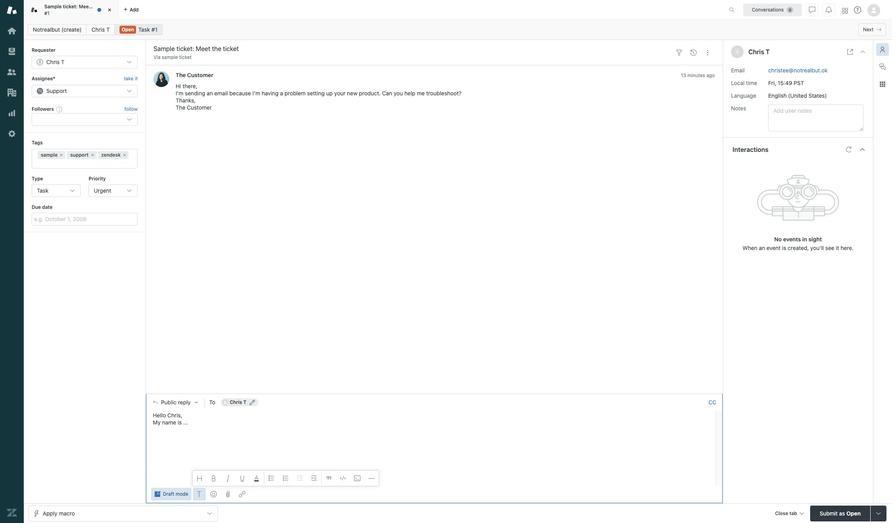 Task type: locate. For each thing, give the bounding box(es) containing it.
open
[[122, 27, 134, 32], [847, 510, 862, 517]]

0 vertical spatial ticket
[[101, 4, 114, 10]]

italic (cmd i) image
[[225, 476, 232, 482]]

task down type
[[37, 187, 49, 194]]

to
[[209, 399, 215, 406]]

t inside requester element
[[61, 59, 65, 65]]

customer inside hi there, i'm sending an email because i'm having a problem setting up your new product. can you help me troubleshoot? thanks, the customer
[[187, 104, 212, 111]]

add attachment image
[[225, 491, 231, 498]]

edit user image
[[250, 400, 255, 405]]

chris t
[[92, 26, 110, 33], [749, 48, 770, 55], [46, 59, 65, 65], [230, 400, 247, 405]]

sample
[[162, 54, 178, 60], [41, 152, 58, 158]]

urgent
[[94, 187, 111, 194]]

submit as open
[[820, 510, 862, 517]]

#1 up 'via'
[[152, 26, 158, 33]]

remove image
[[122, 153, 127, 157]]

zendesk image
[[7, 508, 17, 518]]

#1 down sample at left top
[[44, 10, 50, 16]]

the
[[176, 72, 186, 79], [176, 104, 186, 111]]

chris down the
[[92, 26, 105, 33]]

tab
[[24, 0, 119, 20]]

interactions
[[733, 146, 769, 153]]

an left event
[[760, 245, 766, 251]]

the down thanks,
[[176, 104, 186, 111]]

2 i'm from the left
[[253, 90, 260, 97]]

t
[[106, 26, 110, 33], [766, 48, 770, 55], [61, 59, 65, 65], [244, 400, 247, 405]]

notifications image
[[826, 7, 833, 13]]

an
[[207, 90, 213, 97], [760, 245, 766, 251]]

0 horizontal spatial task
[[37, 187, 49, 194]]

zendesk products image
[[843, 8, 849, 13]]

help
[[405, 90, 416, 97]]

user image
[[736, 49, 740, 54], [736, 50, 740, 54]]

0 vertical spatial the
[[176, 72, 186, 79]]

add link (cmd k) image
[[239, 491, 245, 498]]

an inside hi there, i'm sending an email because i'm having a problem setting up your new product. can you help me troubleshoot? thanks, the customer
[[207, 90, 213, 97]]

apply
[[43, 510, 57, 517]]

1 horizontal spatial an
[[760, 245, 766, 251]]

date
[[42, 204, 53, 210]]

it inside button
[[135, 76, 138, 82]]

button displays agent's chat status as invisible. image
[[810, 7, 816, 13]]

submit
[[820, 510, 838, 517]]

ticket up the customer
[[179, 54, 192, 60]]

i'm
[[176, 90, 184, 97], [253, 90, 260, 97]]

no
[[775, 236, 782, 243]]

task inside task 'popup button'
[[37, 187, 49, 194]]

bulleted list (cmd shift 8) image
[[268, 476, 275, 482]]

remove image left support
[[59, 153, 64, 157]]

created,
[[788, 245, 810, 251]]

notes
[[732, 105, 747, 111]]

support
[[46, 87, 67, 94]]

1 vertical spatial customer
[[187, 104, 212, 111]]

tab containing sample ticket: meet the ticket
[[24, 0, 119, 20]]

task for task #1
[[138, 26, 150, 33]]

view more details image
[[848, 49, 854, 55]]

language
[[732, 92, 757, 99]]

1 remove image from the left
[[59, 153, 64, 157]]

you'll
[[811, 245, 825, 251]]

1 vertical spatial is
[[178, 419, 182, 426]]

reply
[[178, 400, 191, 406]]

2 the from the top
[[176, 104, 186, 111]]

0 horizontal spatial ticket
[[101, 4, 114, 10]]

t up support
[[61, 59, 65, 65]]

mode
[[176, 491, 188, 497]]

chris
[[92, 26, 105, 33], [749, 48, 765, 55], [46, 59, 60, 65], [230, 400, 242, 405]]

fri, 15:49 pst
[[769, 79, 805, 86]]

new
[[347, 90, 358, 97]]

horizontal rule (cmd shift l) image
[[369, 476, 375, 482]]

chris down requester
[[46, 59, 60, 65]]

1 horizontal spatial open
[[847, 510, 862, 517]]

1 horizontal spatial remove image
[[90, 153, 95, 157]]

is right event
[[783, 245, 787, 251]]

0 vertical spatial customer
[[187, 72, 213, 79]]

0 vertical spatial #1
[[44, 10, 50, 16]]

is
[[783, 245, 787, 251], [178, 419, 182, 426]]

draft mode
[[163, 491, 188, 497]]

chris t down requester
[[46, 59, 65, 65]]

chris right 'christee@notrealbut.ok' icon at the bottom left
[[230, 400, 242, 405]]

my
[[153, 419, 161, 426]]

an left email
[[207, 90, 213, 97]]

hi
[[176, 83, 181, 90]]

0 vertical spatial open
[[122, 27, 134, 32]]

english (united states)
[[769, 92, 828, 99]]

#1 inside sample ticket: meet the ticket #1
[[44, 10, 50, 16]]

sample down tags
[[41, 152, 58, 158]]

underline (cmd u) image
[[239, 476, 246, 482]]

task down add
[[138, 26, 150, 33]]

0 horizontal spatial #1
[[44, 10, 50, 16]]

i'm left having on the top of page
[[253, 90, 260, 97]]

there,
[[183, 83, 198, 90]]

bold (cmd b) image
[[211, 476, 217, 482]]

Due date field
[[32, 213, 138, 226]]

1 vertical spatial sample
[[41, 152, 58, 158]]

remove image for sample
[[59, 153, 64, 157]]

1 vertical spatial it
[[837, 245, 840, 251]]

pst
[[794, 79, 805, 86]]

ticket right the
[[101, 4, 114, 10]]

0 vertical spatial sample
[[162, 54, 178, 60]]

hide composer image
[[431, 391, 438, 397]]

customer up there,
[[187, 72, 213, 79]]

it
[[135, 76, 138, 82], [837, 245, 840, 251]]

chris t down close icon
[[92, 26, 110, 33]]

open right as
[[847, 510, 862, 517]]

ticket
[[101, 4, 114, 10], [179, 54, 192, 60]]

main element
[[0, 0, 24, 523]]

the up hi
[[176, 72, 186, 79]]

0 vertical spatial task
[[138, 26, 150, 33]]

task
[[138, 26, 150, 33], [37, 187, 49, 194]]

1 horizontal spatial is
[[783, 245, 787, 251]]

me
[[417, 90, 425, 97]]

displays possible ticket submission types image
[[876, 511, 883, 517]]

decrease indent (cmd [) image
[[297, 476, 303, 482]]

sample right 'via'
[[162, 54, 178, 60]]

#1
[[44, 10, 50, 16], [152, 26, 158, 33]]

having
[[262, 90, 279, 97]]

0 horizontal spatial sample
[[41, 152, 58, 158]]

t down close icon
[[106, 26, 110, 33]]

0 horizontal spatial open
[[122, 27, 134, 32]]

notrealbut (create) button
[[28, 24, 87, 35]]

customers image
[[7, 67, 17, 77]]

in
[[803, 236, 808, 243]]

0 vertical spatial is
[[783, 245, 787, 251]]

remove image for support
[[90, 153, 95, 157]]

0 horizontal spatial i'm
[[176, 90, 184, 97]]

13 minutes ago text field
[[682, 73, 715, 79]]

1 vertical spatial #1
[[152, 26, 158, 33]]

remove image
[[59, 153, 64, 157], [90, 153, 95, 157]]

1 i'm from the left
[[176, 90, 184, 97]]

requester element
[[32, 56, 138, 69]]

increase indent (cmd ]) image
[[311, 476, 317, 482]]

task inside secondary element
[[138, 26, 150, 33]]

ago
[[707, 73, 715, 79]]

chris t up time
[[749, 48, 770, 55]]

1 horizontal spatial task
[[138, 26, 150, 33]]

is inside no events in sight when an event is created, you'll see it here.
[[783, 245, 787, 251]]

0 vertical spatial an
[[207, 90, 213, 97]]

up
[[326, 90, 333, 97]]

1 vertical spatial the
[[176, 104, 186, 111]]

it right see
[[837, 245, 840, 251]]

1 vertical spatial ticket
[[179, 54, 192, 60]]

troubleshoot?
[[427, 90, 462, 97]]

1 horizontal spatial i'm
[[253, 90, 260, 97]]

0 horizontal spatial it
[[135, 76, 138, 82]]

follow button
[[125, 106, 138, 113]]

via sample ticket
[[154, 54, 192, 60]]

it right 'take' on the top of page
[[135, 76, 138, 82]]

the inside hi there, i'm sending an email because i'm having a problem setting up your new product. can you help me troubleshoot? thanks, the customer
[[176, 104, 186, 111]]

sample ticket: meet the ticket #1
[[44, 4, 114, 16]]

13 minutes ago
[[682, 73, 715, 79]]

1 vertical spatial task
[[37, 187, 49, 194]]

open left "task #1"
[[122, 27, 134, 32]]

remove image right support
[[90, 153, 95, 157]]

is left ...
[[178, 419, 182, 426]]

chris,
[[168, 412, 182, 419]]

customer down sending
[[187, 104, 212, 111]]

secondary element
[[24, 22, 893, 38]]

0 vertical spatial it
[[135, 76, 138, 82]]

add
[[130, 7, 139, 12]]

ticket inside sample ticket: meet the ticket #1
[[101, 4, 114, 10]]

can
[[382, 90, 393, 97]]

due date
[[32, 204, 53, 210]]

0 horizontal spatial remove image
[[59, 153, 64, 157]]

apps image
[[880, 81, 887, 88]]

assignee*
[[32, 76, 55, 82]]

format text image
[[196, 491, 203, 498]]

t left "edit user" image at the bottom of the page
[[244, 400, 247, 405]]

local time
[[732, 79, 758, 86]]

zendesk support image
[[7, 5, 17, 15]]

customer
[[187, 72, 213, 79], [187, 104, 212, 111]]

0 horizontal spatial is
[[178, 419, 182, 426]]

english
[[769, 92, 787, 99]]

task #1
[[138, 26, 158, 33]]

take it
[[124, 76, 138, 82]]

i'm down hi
[[176, 90, 184, 97]]

13
[[682, 73, 687, 79]]

1 horizontal spatial #1
[[152, 26, 158, 33]]

code span (ctrl shift 5) image
[[340, 476, 346, 482]]

2 remove image from the left
[[90, 153, 95, 157]]

public reply button
[[146, 394, 204, 411]]

1 vertical spatial an
[[760, 245, 766, 251]]

1 horizontal spatial it
[[837, 245, 840, 251]]

sending
[[185, 90, 205, 97]]

hello
[[153, 412, 166, 419]]

0 horizontal spatial an
[[207, 90, 213, 97]]

cc button
[[709, 399, 717, 406]]



Task type: vqa. For each thing, say whether or not it's contained in the screenshot.
Priority : Normal
no



Task type: describe. For each thing, give the bounding box(es) containing it.
close tab button
[[772, 506, 808, 523]]

next button
[[859, 23, 887, 36]]

time
[[747, 79, 758, 86]]

you
[[394, 90, 403, 97]]

the
[[92, 4, 100, 10]]

15:49
[[778, 79, 793, 86]]

t up fri,
[[766, 48, 770, 55]]

headings image
[[197, 476, 203, 482]]

1 horizontal spatial ticket
[[179, 54, 192, 60]]

close image
[[860, 49, 867, 55]]

your
[[334, 90, 346, 97]]

chris t link
[[86, 24, 115, 35]]

product.
[[359, 90, 381, 97]]

customer context image
[[880, 46, 887, 53]]

priority
[[89, 176, 106, 182]]

notrealbut (create)
[[33, 26, 82, 33]]

it inside no events in sight when an event is created, you'll see it here.
[[837, 245, 840, 251]]

as
[[840, 510, 846, 517]]

Public reply composer Draft mode text field
[[150, 411, 714, 428]]

Subject field
[[152, 44, 671, 53]]

support
[[70, 152, 89, 158]]

conversations
[[753, 7, 784, 12]]

sample
[[44, 4, 62, 10]]

open inside secondary element
[[122, 27, 134, 32]]

macro
[[59, 510, 75, 517]]

add button
[[119, 0, 144, 19]]

because
[[230, 90, 251, 97]]

next
[[864, 27, 874, 32]]

t inside chris t link
[[106, 26, 110, 33]]

a
[[280, 90, 283, 97]]

tags
[[32, 140, 43, 146]]

type
[[32, 176, 43, 182]]

christee@notrealbut.ok
[[769, 67, 828, 73]]

see
[[826, 245, 835, 251]]

views image
[[7, 46, 17, 57]]

admin image
[[7, 129, 17, 139]]

thanks,
[[176, 97, 196, 104]]

ticket actions image
[[705, 49, 712, 56]]

take
[[124, 76, 134, 82]]

chris t inside requester element
[[46, 59, 65, 65]]

chris t right 'christee@notrealbut.ok' icon at the bottom left
[[230, 400, 247, 405]]

chris up time
[[749, 48, 765, 55]]

close tab
[[776, 511, 798, 517]]

apply macro
[[43, 510, 75, 517]]

states)
[[809, 92, 828, 99]]

public reply
[[161, 400, 191, 406]]

ticket:
[[63, 4, 78, 10]]

problem
[[285, 90, 306, 97]]

followers element
[[32, 113, 138, 126]]

tabs tab list
[[24, 0, 721, 20]]

close image
[[106, 6, 114, 14]]

email
[[732, 67, 745, 73]]

public
[[161, 400, 177, 406]]

organizations image
[[7, 88, 17, 98]]

here.
[[841, 245, 854, 251]]

fri,
[[769, 79, 777, 86]]

notrealbut
[[33, 26, 60, 33]]

chris inside secondary element
[[92, 26, 105, 33]]

the customer
[[176, 72, 213, 79]]

(united
[[789, 92, 808, 99]]

christee@notrealbut.ok image
[[222, 400, 228, 406]]

setting
[[307, 90, 325, 97]]

1 vertical spatial open
[[847, 510, 862, 517]]

the customer link
[[176, 72, 213, 79]]

cc
[[709, 399, 717, 406]]

conversations button
[[744, 3, 803, 16]]

reporting image
[[7, 108, 17, 118]]

hello chris, my name is ...
[[153, 412, 188, 426]]

info on adding followers image
[[56, 106, 63, 112]]

code block (ctrl shift 6) image
[[354, 476, 361, 482]]

#1 inside secondary element
[[152, 26, 158, 33]]

quote (cmd shift 9) image
[[326, 476, 332, 482]]

hi there, i'm sending an email because i'm having a problem setting up your new product. can you help me troubleshoot? thanks, the customer
[[176, 83, 462, 111]]

followers
[[32, 106, 54, 112]]

1 horizontal spatial sample
[[162, 54, 178, 60]]

assignee* element
[[32, 85, 138, 97]]

urgent button
[[89, 184, 138, 197]]

Add user notes text field
[[769, 104, 864, 131]]

get started image
[[7, 26, 17, 36]]

chris inside requester element
[[46, 59, 60, 65]]

(create)
[[61, 26, 82, 33]]

task button
[[32, 184, 81, 197]]

draft mode button
[[151, 488, 192, 501]]

chris t inside secondary element
[[92, 26, 110, 33]]

via
[[154, 54, 161, 60]]

avatar image
[[154, 71, 169, 87]]

when
[[743, 245, 758, 251]]

name
[[162, 419, 176, 426]]

numbered list (cmd shift 7) image
[[283, 476, 289, 482]]

local
[[732, 79, 745, 86]]

due
[[32, 204, 41, 210]]

close
[[776, 511, 789, 517]]

zendesk
[[101, 152, 121, 158]]

is inside hello chris, my name is ...
[[178, 419, 182, 426]]

...
[[183, 419, 188, 426]]

take it button
[[124, 75, 138, 83]]

task for task
[[37, 187, 49, 194]]

tab
[[790, 511, 798, 517]]

1 the from the top
[[176, 72, 186, 79]]

events image
[[691, 49, 697, 56]]

meet
[[79, 4, 91, 10]]

draft
[[163, 491, 174, 497]]

get help image
[[855, 6, 862, 13]]

an inside no events in sight when an event is created, you'll see it here.
[[760, 245, 766, 251]]

insert emojis image
[[211, 491, 217, 498]]

filter image
[[677, 49, 683, 56]]

no events in sight when an event is created, you'll see it here.
[[743, 236, 854, 251]]

event
[[767, 245, 781, 251]]



